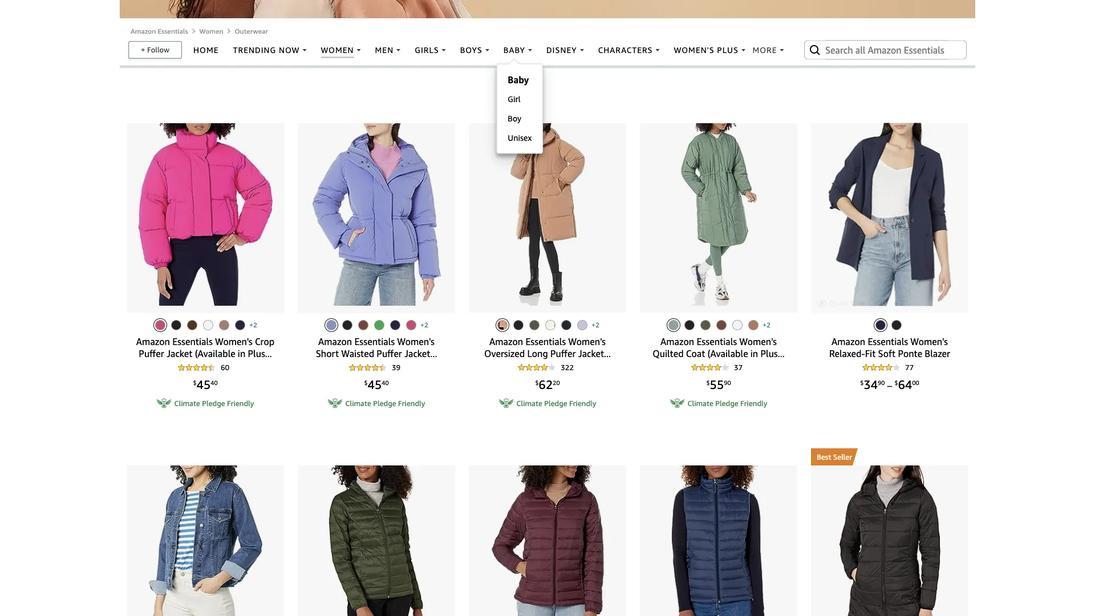 Task type: locate. For each thing, give the bounding box(es) containing it.
black image for 55
[[685, 320, 695, 330]]

2 horizontal spatial black image
[[892, 320, 902, 330]]

best seller link
[[811, 448, 969, 466]]

+2 link for 37
[[763, 320, 771, 330]]

neon pink image
[[155, 320, 165, 330], [406, 320, 416, 330]]

pledge down '$ 55 90'
[[716, 399, 739, 408]]

1 horizontal spatial $ 45 40
[[364, 377, 389, 391]]

3 climate pledge friendly from the left
[[517, 399, 596, 408]]

3 pledge from the left
[[544, 399, 567, 408]]

4 $ from the left
[[707, 379, 710, 386]]

+2 for 60
[[249, 321, 257, 329]]

3 black image from the left
[[892, 320, 902, 330]]

1 horizontal spatial 40
[[382, 379, 389, 386]]

friendly for 322
[[569, 399, 596, 408]]

1 $ from the left
[[193, 379, 197, 386]]

pledge down 39
[[373, 399, 396, 408]]

90 for 34
[[878, 379, 885, 386]]

pledge down '60'
[[202, 399, 225, 408]]

2 friendly from the left
[[398, 399, 425, 408]]

90
[[724, 379, 731, 386], [878, 379, 885, 386]]

amazon essentials women's oversized long puffer jacket (available in plus size) image
[[510, 123, 585, 306]]

deep brown image left green image on the bottom of page
[[358, 320, 369, 330]]

0 horizontal spatial black image
[[513, 320, 524, 330]]

+2 for 37
[[763, 321, 771, 329]]

90 inside $ 34 90 – $ 64 00
[[878, 379, 885, 386]]

2 pledge from the left
[[373, 399, 396, 408]]

40
[[211, 379, 218, 386], [382, 379, 389, 386]]

2 40 from the left
[[382, 379, 389, 386]]

1 climate from the left
[[174, 399, 200, 408]]

$ 34 90 – $ 64 00
[[861, 377, 919, 391]]

0 horizontal spatial 90
[[724, 379, 731, 386]]

20
[[553, 379, 560, 386]]

4 friendly from the left
[[741, 399, 768, 408]]

best seller
[[817, 452, 853, 461]]

40 for 39
[[382, 379, 389, 386]]

seller
[[833, 452, 853, 461]]

black image left deep brown icon
[[171, 320, 181, 330]]

amazon essentials women's lightweight long-sleeve full-zip water-resistant packable hooded puffer jacket image
[[492, 466, 604, 616]]

climate pledge friendly down 39
[[346, 399, 425, 408]]

1 climate pledge friendly from the left
[[174, 399, 254, 408]]

+2 link for 60
[[249, 320, 257, 330]]

light brown image
[[497, 320, 508, 330], [748, 320, 759, 330]]

4 climate from the left
[[688, 399, 714, 408]]

green image
[[374, 320, 385, 330]]

deep brown image
[[358, 320, 369, 330], [717, 320, 727, 330]]

neon pink image right green image on the bottom of page
[[406, 320, 416, 330]]

2 black image from the left
[[685, 320, 695, 330]]

$ 45 40 for 60
[[193, 377, 218, 391]]

black image
[[171, 320, 181, 330], [342, 320, 353, 330]]

0 horizontal spatial $ 45 40
[[193, 377, 218, 391]]

1 $ 45 40 from the left
[[193, 377, 218, 391]]

+2 for 39
[[420, 321, 428, 329]]

5 $ from the left
[[861, 379, 864, 386]]

amazon essentials women's lightweight water-resistant packable puffer vest image
[[672, 466, 766, 616]]

friendly down '60'
[[227, 399, 254, 408]]

follow
[[147, 45, 169, 54]]

black image for 62
[[513, 320, 524, 330]]

1 friendly from the left
[[227, 399, 254, 408]]

friendly for 37
[[741, 399, 768, 408]]

look
[[851, 299, 866, 307]]

eggshell white image
[[545, 320, 556, 330], [733, 320, 743, 330]]

0 horizontal spatial navy image
[[235, 320, 245, 330]]

0 horizontal spatial neon pink image
[[155, 320, 165, 330]]

2 navy image from the left
[[390, 320, 400, 330]]

2 eggshell white image from the left
[[733, 320, 743, 330]]

0 horizontal spatial light brown image
[[497, 320, 508, 330]]

4 +2 link from the left
[[763, 320, 771, 330]]

climate for 60
[[174, 399, 200, 408]]

neon pink image left deep brown icon
[[155, 320, 165, 330]]

00
[[912, 379, 919, 386]]

friendly down 322
[[569, 399, 596, 408]]

2 black image from the left
[[342, 320, 353, 330]]

amazon essentials women's short waisted puffer jacket (available in plus size) image
[[312, 123, 441, 306]]

1 horizontal spatial black image
[[342, 320, 353, 330]]

black image for 39
[[342, 320, 353, 330]]

3 climate from the left
[[517, 399, 542, 408]]

1 horizontal spatial eggshell white image
[[733, 320, 743, 330]]

1 +2 from the left
[[249, 321, 257, 329]]

2 climate pledge friendly from the left
[[346, 399, 425, 408]]

64
[[898, 377, 912, 391]]

2 45 from the left
[[368, 377, 382, 391]]

black image
[[513, 320, 524, 330], [685, 320, 695, 330], [892, 320, 902, 330]]

2 $ from the left
[[364, 379, 368, 386]]

1 40 from the left
[[211, 379, 218, 386]]

friendly
[[227, 399, 254, 408], [398, 399, 425, 408], [569, 399, 596, 408], [741, 399, 768, 408]]

1 horizontal spatial deep brown image
[[717, 320, 727, 330]]

women
[[199, 27, 223, 35]]

women link
[[199, 27, 223, 35]]

eggshell white image right dark olive image
[[545, 320, 556, 330]]

0 horizontal spatial black image
[[171, 320, 181, 330]]

search image
[[808, 43, 822, 57]]

amazon
[[131, 27, 156, 35]]

sage green image
[[669, 320, 679, 330]]

light brown image left dark olive image
[[497, 320, 508, 330]]

$ 45 40 for 39
[[364, 377, 389, 391]]

1 horizontal spatial light brown image
[[748, 320, 759, 330]]

0 horizontal spatial deep brown image
[[358, 320, 369, 330]]

2 90 from the left
[[878, 379, 885, 386]]

climate pledge friendly down '60'
[[174, 399, 254, 408]]

deep brown image right dark olive icon
[[717, 320, 727, 330]]

90 inside '$ 55 90'
[[724, 379, 731, 386]]

45
[[197, 377, 211, 391], [368, 377, 382, 391]]

outerwear
[[235, 27, 268, 35]]

1 +2 link from the left
[[249, 320, 257, 330]]

light brown image right dark olive icon
[[748, 320, 759, 330]]

climate pledge friendly down '$ 55 90'
[[688, 399, 768, 408]]

1 45 from the left
[[197, 377, 211, 391]]

3 +2 link from the left
[[592, 320, 600, 330]]

navy image
[[235, 320, 245, 330], [390, 320, 400, 330], [876, 320, 886, 330]]

1 horizontal spatial 45
[[368, 377, 382, 391]]

quick look
[[830, 299, 866, 307]]

34
[[864, 377, 878, 391]]

$ for 322
[[535, 379, 539, 386]]

2 deep brown image from the left
[[717, 320, 727, 330]]

1 horizontal spatial black image
[[685, 320, 695, 330]]

eggshell white image right dark olive icon
[[733, 320, 743, 330]]

climate
[[174, 399, 200, 408], [346, 399, 371, 408], [517, 399, 542, 408], [688, 399, 714, 408]]

60
[[221, 363, 229, 372]]

–
[[888, 379, 892, 391]]

4 +2 from the left
[[763, 321, 771, 329]]

1 black image from the left
[[171, 320, 181, 330]]

1 horizontal spatial navy image
[[390, 320, 400, 330]]

1 90 from the left
[[724, 379, 731, 386]]

dark olive image
[[701, 320, 711, 330]]

4 pledge from the left
[[716, 399, 739, 408]]

1 black image from the left
[[513, 320, 524, 330]]

1 horizontal spatial 90
[[878, 379, 885, 386]]

3 +2 from the left
[[592, 321, 600, 329]]

2 $ 45 40 from the left
[[364, 377, 389, 391]]

+2 link
[[249, 320, 257, 330], [420, 320, 428, 330], [592, 320, 600, 330], [763, 320, 771, 330]]

$ for 39
[[364, 379, 368, 386]]

$
[[193, 379, 197, 386], [364, 379, 368, 386], [535, 379, 539, 386], [707, 379, 710, 386], [861, 379, 864, 386], [895, 379, 898, 386]]

1 pledge from the left
[[202, 399, 225, 408]]

deep brown image
[[187, 320, 197, 330]]

0 horizontal spatial 40
[[211, 379, 218, 386]]

2 horizontal spatial navy image
[[876, 320, 886, 330]]

2 +2 from the left
[[420, 321, 428, 329]]

3 friendly from the left
[[569, 399, 596, 408]]

1 navy image from the left
[[235, 320, 245, 330]]

amazon essentials women's jean jacket (available in plus size) image
[[148, 466, 262, 616]]

0 horizontal spatial eggshell white image
[[545, 320, 556, 330]]

$ 45 40
[[193, 377, 218, 391], [364, 377, 389, 391]]

best
[[817, 452, 831, 461]]

pledge
[[202, 399, 225, 408], [373, 399, 396, 408], [544, 399, 567, 408], [716, 399, 739, 408]]

322
[[561, 363, 574, 372]]

climate for 322
[[517, 399, 542, 408]]

$ 55 90
[[707, 377, 731, 391]]

3 $ from the left
[[535, 379, 539, 386]]

1 horizontal spatial neon pink image
[[406, 320, 416, 330]]

2 climate from the left
[[346, 399, 371, 408]]

friendly down '37'
[[741, 399, 768, 408]]

eggshell white image
[[203, 320, 213, 330]]

4 climate pledge friendly from the left
[[688, 399, 768, 408]]

friendly down 39
[[398, 399, 425, 408]]

climate for 39
[[346, 399, 371, 408]]

Search all Amazon Essentials search field
[[826, 40, 948, 60]]

0 horizontal spatial 45
[[197, 377, 211, 391]]

2 +2 link from the left
[[420, 320, 428, 330]]

$ inside '$ 55 90'
[[707, 379, 710, 386]]

black image right purple blue image
[[342, 320, 353, 330]]

+2
[[249, 321, 257, 329], [420, 321, 428, 329], [592, 321, 600, 329], [763, 321, 771, 329]]

purple image
[[577, 320, 588, 330]]

climate pledge friendly
[[174, 399, 254, 408], [346, 399, 425, 408], [517, 399, 596, 408], [688, 399, 768, 408]]

$ inside the $ 62 20
[[535, 379, 539, 386]]

1 light brown image from the left
[[497, 320, 508, 330]]

friendly for 60
[[227, 399, 254, 408]]

pledge down the $ 62 20
[[544, 399, 567, 408]]

essentials
[[158, 27, 188, 35]]

climate pledge friendly down 20 at the right of the page
[[517, 399, 596, 408]]

navy image
[[561, 320, 572, 330]]



Task type: vqa. For each thing, say whether or not it's contained in the screenshot.


Task type: describe. For each thing, give the bounding box(es) containing it.
climate for 37
[[688, 399, 714, 408]]

dark olive image
[[529, 320, 540, 330]]

62
[[539, 377, 553, 391]]

1 eggshell white image from the left
[[545, 320, 556, 330]]

55
[[710, 377, 724, 391]]

climate pledge friendly for 37
[[688, 399, 768, 408]]

37
[[734, 363, 743, 372]]

+
[[141, 45, 145, 54]]

3 navy image from the left
[[876, 320, 886, 330]]

amazon essentials
[[131, 27, 188, 35]]

+ follow button
[[129, 42, 181, 58]]

40 for 60
[[211, 379, 218, 386]]

+2 link for 322
[[592, 320, 600, 330]]

amazon essentials women's lightweight water-resistant hooded puffer coat (available in plus size) image
[[839, 466, 941, 616]]

quick
[[830, 299, 849, 307]]

+2 for 322
[[592, 321, 600, 329]]

pledge for 39
[[373, 399, 396, 408]]

outerwear link
[[235, 27, 268, 35]]

climate pledge friendly for 39
[[346, 399, 425, 408]]

amazon essentials women's relaxed-fit soft ponte blazer image
[[826, 118, 954, 310]]

light brown image
[[219, 320, 229, 330]]

45 for 60
[[197, 377, 211, 391]]

39
[[392, 363, 401, 372]]

climate pledge friendly for 60
[[174, 399, 254, 408]]

$ for 37
[[707, 379, 710, 386]]

1 deep brown image from the left
[[358, 320, 369, 330]]

2 light brown image from the left
[[748, 320, 759, 330]]

+2 link for 39
[[420, 320, 428, 330]]

77
[[905, 363, 914, 372]]

90 for 55
[[724, 379, 731, 386]]

6 $ from the left
[[895, 379, 898, 386]]

+ follow
[[141, 45, 169, 54]]

climate pledge friendly for 322
[[517, 399, 596, 408]]

purple blue image
[[326, 320, 337, 330]]

pledge for 37
[[716, 399, 739, 408]]

$ 62 20
[[535, 377, 560, 391]]

quick look button
[[812, 295, 870, 313]]

black image for 60
[[171, 320, 181, 330]]

amazon essentials women's quilted coat (available in plus size) image
[[681, 123, 757, 306]]

friendly for 39
[[398, 399, 425, 408]]

amazon essentials women's lightweight long-sleeve water-resistant puffer jacket (available in plus size) image
[[329, 466, 424, 616]]

2 neon pink image from the left
[[406, 320, 416, 330]]

pledge for 322
[[544, 399, 567, 408]]

$ for 60
[[193, 379, 197, 386]]

pledge for 60
[[202, 399, 225, 408]]

amazon essentials women's crop puffer jacket (available in plus size) image
[[138, 123, 273, 306]]

amazon essentials link
[[131, 27, 188, 35]]

45 for 39
[[368, 377, 382, 391]]

1 neon pink image from the left
[[155, 320, 165, 330]]



